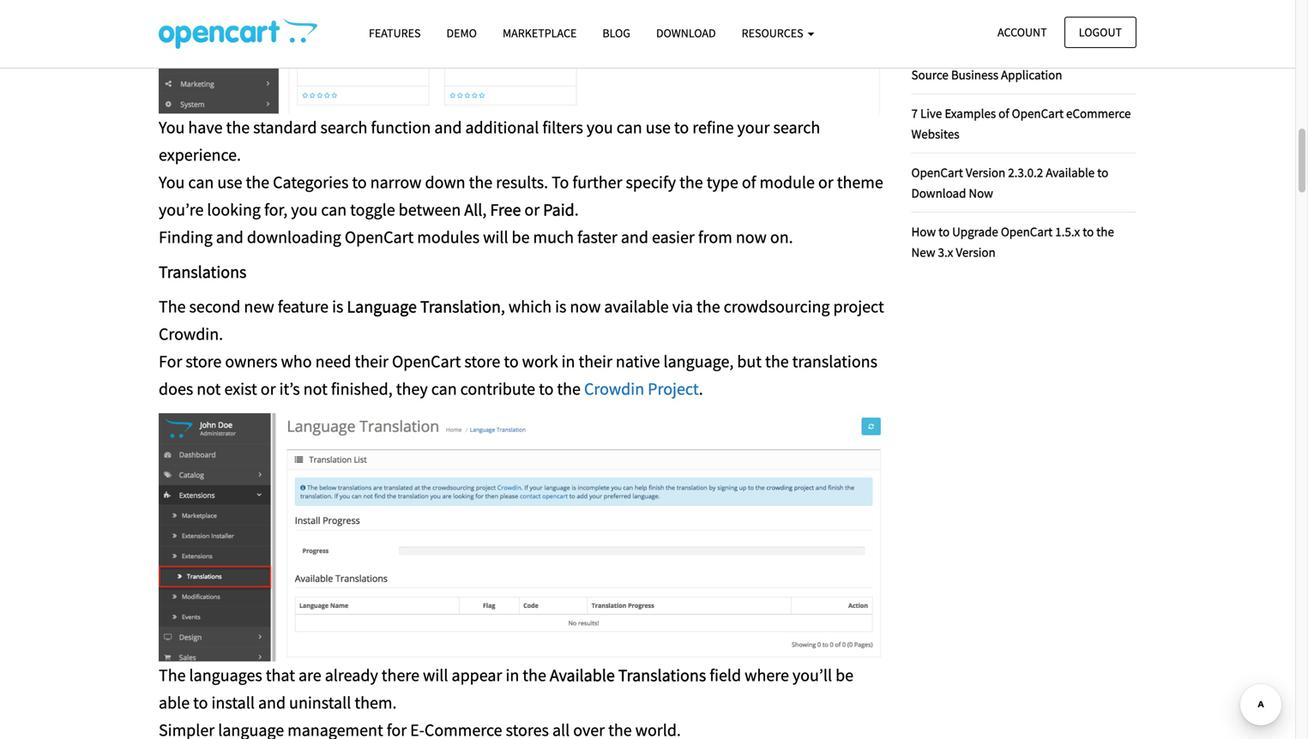Task type: vqa. For each thing, say whether or not it's contained in the screenshot.
Launch Date 'text box'
no



Task type: locate. For each thing, give the bounding box(es) containing it.
1 the from the top
[[159, 296, 186, 317]]

the up all
[[469, 172, 493, 193]]

1 is from the left
[[332, 296, 344, 317]]

0 horizontal spatial ,
[[483, 199, 487, 220]]

the up able
[[159, 665, 186, 687]]

opencart up business
[[967, 46, 1019, 62]]

resources
[[742, 25, 806, 41]]

to
[[674, 117, 689, 138], [1098, 164, 1109, 180], [352, 172, 367, 193], [939, 223, 950, 240], [1083, 223, 1094, 240], [504, 351, 519, 372], [539, 378, 554, 400], [193, 693, 208, 714]]

1 vertical spatial or
[[525, 199, 540, 220]]

1 vertical spatial be
[[836, 665, 854, 687]]

opencart up they
[[392, 351, 461, 372]]

their
[[355, 351, 389, 372], [579, 351, 613, 372]]

languages
[[189, 665, 262, 687]]

opencart
[[967, 46, 1019, 62], [1012, 105, 1064, 121], [912, 164, 963, 180], [1001, 223, 1053, 240], [345, 226, 414, 248], [392, 351, 461, 372]]

use
[[646, 117, 671, 138], [217, 172, 242, 193]]

to down 'ecommerce' at the top right of the page
[[1098, 164, 1109, 180]]

you'll
[[793, 665, 832, 687]]

. inside all , free or paid . finding and downloading opencart modules will be much faster and easier from now on.
[[575, 199, 579, 220]]

1 horizontal spatial is
[[555, 296, 567, 317]]

0 vertical spatial ,
[[483, 199, 487, 220]]

crowdin
[[584, 378, 645, 400]]

can up specify
[[617, 117, 642, 138]]

1 horizontal spatial now
[[736, 226, 767, 248]]

be
[[512, 226, 530, 248], [836, 665, 854, 687]]

search left the 'function' at the top of page
[[320, 117, 368, 138]]

business
[[951, 66, 999, 83]]

crowdin project .
[[584, 378, 703, 400]]

on.
[[770, 226, 793, 248]]

2 is from the left
[[555, 296, 567, 317]]

crowdsourcing
[[724, 296, 830, 317]]

can down 'categories' in the top of the page
[[321, 199, 347, 220]]

paid
[[543, 199, 575, 220]]

you down 'categories' in the top of the page
[[291, 199, 318, 220]]

2 the from the top
[[159, 665, 186, 687]]

0 horizontal spatial will
[[423, 665, 448, 687]]

of right "examples"
[[999, 105, 1010, 121]]

1 horizontal spatial store
[[465, 351, 501, 372]]

their up finished,
[[355, 351, 389, 372]]

1 horizontal spatial will
[[483, 226, 508, 248]]

be right you'll
[[836, 665, 854, 687]]

native
[[616, 351, 660, 372]]

0 horizontal spatial now
[[570, 296, 601, 317]]

0 horizontal spatial be
[[512, 226, 530, 248]]

download right blog
[[656, 25, 716, 41]]

for
[[159, 351, 182, 372]]

nominate opencart for favorite open source business application
[[912, 46, 1114, 83]]

1 their from the left
[[355, 351, 389, 372]]

to right able
[[193, 693, 208, 714]]

the up crowdin. at left
[[159, 296, 186, 317]]

owners
[[225, 351, 278, 372]]

can down experience.
[[188, 172, 214, 193]]

1 horizontal spatial of
[[999, 105, 1010, 121]]

, left 'free' at the left of page
[[483, 199, 487, 220]]

does
[[159, 378, 193, 400]]

1 vertical spatial download
[[912, 185, 966, 201]]

be down 'free' at the left of page
[[512, 226, 530, 248]]

all , free or paid . finding and downloading opencart modules will be much faster and easier from now on.
[[159, 199, 793, 248]]

field where you'll be able to install and uninstall them.
[[159, 665, 854, 714]]

from
[[698, 226, 733, 248]]

you right filters
[[587, 117, 613, 138]]

0 vertical spatial in
[[562, 351, 575, 372]]

0 horizontal spatial .
[[575, 199, 579, 220]]

0 vertical spatial use
[[646, 117, 671, 138]]

1 horizontal spatial or
[[525, 199, 540, 220]]

or inside all , free or paid . finding and downloading opencart modules will be much faster and easier from now on.
[[525, 199, 540, 220]]

available
[[604, 296, 669, 317]]

downloading
[[247, 226, 341, 248]]

marketplace link
[[490, 18, 590, 48]]

0 horizontal spatial their
[[355, 351, 389, 372]]

1 horizontal spatial their
[[579, 351, 613, 372]]

search right your
[[773, 117, 821, 138]]

1 vertical spatial the
[[159, 665, 186, 687]]

or left "it's"
[[261, 378, 276, 400]]

1 horizontal spatial ,
[[501, 296, 505, 317]]

to inside field where you'll be able to install and uninstall them.
[[193, 693, 208, 714]]

you left have
[[159, 117, 185, 138]]

need
[[315, 351, 351, 372]]

how to upgrade opencart 1.5.x to the new 3.x version link
[[912, 223, 1115, 260]]

2 search from the left
[[773, 117, 821, 138]]

opencart left 1.5.x
[[1001, 223, 1053, 240]]

0 horizontal spatial store
[[186, 351, 222, 372]]

or right 'free' at the left of page
[[525, 199, 540, 220]]

opencart inside nominate opencart for favorite open source business application
[[967, 46, 1019, 62]]

2 vertical spatial or
[[261, 378, 276, 400]]

favorite
[[1039, 46, 1083, 62]]

version up now
[[966, 164, 1006, 180]]

. up the faster
[[575, 199, 579, 220]]

.
[[575, 199, 579, 220], [699, 378, 703, 400]]

0 vertical spatial available
[[1046, 164, 1095, 180]]

to up toggle
[[352, 172, 367, 193]]

and right the 'function' at the top of page
[[434, 117, 462, 138]]

translations up the second
[[159, 261, 247, 283]]

store down crowdin. at left
[[186, 351, 222, 372]]

1 not from the left
[[197, 378, 221, 400]]

how
[[912, 223, 936, 240]]

translations
[[159, 261, 247, 283], [618, 665, 706, 687]]

will right there
[[423, 665, 448, 687]]

not right "it's"
[[303, 378, 328, 400]]

1 vertical spatial ,
[[501, 296, 505, 317]]

use left refine
[[646, 117, 671, 138]]

0 vertical spatial you
[[159, 117, 185, 138]]

1 horizontal spatial search
[[773, 117, 821, 138]]

looking
[[207, 199, 261, 220]]

project
[[648, 378, 699, 400]]

use up looking
[[217, 172, 242, 193]]

2 horizontal spatial or
[[818, 172, 834, 193]]

0 horizontal spatial download
[[656, 25, 716, 41]]

2 store from the left
[[465, 351, 501, 372]]

source
[[912, 66, 949, 83]]

0 vertical spatial the
[[159, 296, 186, 317]]

version
[[966, 164, 1006, 180], [956, 244, 996, 260]]

for,
[[264, 199, 288, 220]]

0 horizontal spatial of
[[742, 172, 756, 193]]

0 horizontal spatial search
[[320, 117, 368, 138]]

0 vertical spatial translations
[[159, 261, 247, 283]]

1 horizontal spatial you
[[587, 117, 613, 138]]

3.x
[[938, 244, 954, 260]]

or inside , which is now available via the crowdsourcing project crowdin. for store owners who need their opencart store to work in their native language, but the translations does not exist or it's not finished, they can contribute to the
[[261, 378, 276, 400]]

1 vertical spatial .
[[699, 378, 703, 400]]

in right work
[[562, 351, 575, 372]]

. down language,
[[699, 378, 703, 400]]

now left on.
[[736, 226, 767, 248]]

ecommerce
[[1067, 105, 1131, 121]]

download up how
[[912, 185, 966, 201]]

be inside field where you'll be able to install and uninstall them.
[[836, 665, 854, 687]]

results.
[[496, 172, 548, 193]]

the right have
[[226, 117, 250, 138]]

your
[[737, 117, 770, 138]]

features link
[[356, 18, 434, 48]]

application
[[1001, 66, 1063, 83]]

now
[[736, 226, 767, 248], [570, 296, 601, 317]]

1 horizontal spatial download
[[912, 185, 966, 201]]

0 vertical spatial you
[[587, 117, 613, 138]]

opencart version 3.0.0.0 available to download now image
[[159, 0, 886, 114], [159, 18, 317, 49], [159, 414, 886, 662]]

crowdin.
[[159, 323, 223, 345]]

and down that
[[258, 693, 286, 714]]

the
[[159, 296, 186, 317], [159, 665, 186, 687]]

0 horizontal spatial use
[[217, 172, 242, 193]]

opencart down toggle
[[345, 226, 414, 248]]

0 vertical spatial will
[[483, 226, 508, 248]]

0 vertical spatial or
[[818, 172, 834, 193]]

1 horizontal spatial in
[[562, 351, 575, 372]]

the right 1.5.x
[[1097, 223, 1115, 240]]

1 vertical spatial version
[[956, 244, 996, 260]]

now
[[969, 185, 994, 201]]

2 opencart version 3.0.0.0 available to download now image from the top
[[159, 18, 317, 49]]

opencart down websites
[[912, 164, 963, 180]]

version down upgrade
[[956, 244, 996, 260]]

0 horizontal spatial you
[[291, 199, 318, 220]]

1 vertical spatial now
[[570, 296, 601, 317]]

can right they
[[431, 378, 457, 400]]

are
[[299, 665, 322, 687]]

0 vertical spatial be
[[512, 226, 530, 248]]

module
[[760, 172, 815, 193]]

1 you from the top
[[159, 117, 185, 138]]

in
[[562, 351, 575, 372], [506, 665, 519, 687]]

is inside , which is now available via the crowdsourcing project crowdin. for store owners who need their opencart store to work in their native language, but the translations does not exist or it's not finished, they can contribute to the
[[555, 296, 567, 317]]

1 vertical spatial of
[[742, 172, 756, 193]]

of inside 7 live examples of opencart ecommerce websites
[[999, 105, 1010, 121]]

0 vertical spatial of
[[999, 105, 1010, 121]]

function
[[371, 117, 431, 138]]

of right the type
[[742, 172, 756, 193]]

0 horizontal spatial not
[[197, 378, 221, 400]]

1 horizontal spatial not
[[303, 378, 328, 400]]

1 vertical spatial you
[[159, 172, 185, 193]]

toggle
[[350, 199, 395, 220]]

they
[[396, 378, 428, 400]]

opencart inside , which is now available via the crowdsourcing project crowdin. for store owners who need their opencart store to work in their native language, but the translations does not exist or it's not finished, they can contribute to the
[[392, 351, 461, 372]]

resources link
[[729, 18, 828, 48]]

is right the feature
[[332, 296, 344, 317]]

the second new feature is language translation
[[159, 296, 501, 317]]

you're
[[159, 199, 204, 220]]

in right 'appear' at the left bottom of page
[[506, 665, 519, 687]]

1 horizontal spatial available
[[1046, 164, 1095, 180]]

translations left field
[[618, 665, 706, 687]]

, left "which"
[[501, 296, 505, 317]]

version inside opencart version 2.3.0.2 available to download now
[[966, 164, 1006, 180]]

store up 'contribute'
[[465, 351, 501, 372]]

0 horizontal spatial is
[[332, 296, 344, 317]]

download
[[656, 25, 716, 41], [912, 185, 966, 201]]

their up 'crowdin'
[[579, 351, 613, 372]]

the inside 'how to upgrade opencart 1.5.x to the new 3.x version'
[[1097, 223, 1115, 240]]

opencart inside opencart version 2.3.0.2 available to download now
[[912, 164, 963, 180]]

and inside you have the standard search function and additional filters you can use to refine your search experience. you can use the categories to narrow down the results. to further specify the type of module or theme you're looking for, you can toggle between
[[434, 117, 462, 138]]

0 vertical spatial .
[[575, 199, 579, 220]]

install
[[211, 693, 255, 714]]

0 vertical spatial now
[[736, 226, 767, 248]]

0 vertical spatial version
[[966, 164, 1006, 180]]

1 vertical spatial available
[[550, 665, 615, 687]]

now left available
[[570, 296, 601, 317]]

will down 'free' at the left of page
[[483, 226, 508, 248]]

0 horizontal spatial or
[[261, 378, 276, 400]]

type
[[707, 172, 739, 193]]

available inside opencart version 2.3.0.2 available to download now
[[1046, 164, 1095, 180]]

and down looking
[[216, 226, 244, 248]]

modules
[[417, 226, 480, 248]]

exist
[[224, 378, 257, 400]]

demo link
[[434, 18, 490, 48]]

1 vertical spatial you
[[291, 199, 318, 220]]

you up you're in the left top of the page
[[159, 172, 185, 193]]

or left theme
[[818, 172, 834, 193]]

1 horizontal spatial be
[[836, 665, 854, 687]]

nominate
[[912, 46, 965, 62]]

marketplace
[[503, 25, 577, 41]]

you
[[159, 117, 185, 138], [159, 172, 185, 193]]

of inside you have the standard search function and additional filters you can use to refine your search experience. you can use the categories to narrow down the results. to further specify the type of module or theme you're looking for, you can toggle between
[[742, 172, 756, 193]]

is right "which"
[[555, 296, 567, 317]]

0 horizontal spatial in
[[506, 665, 519, 687]]

1 horizontal spatial translations
[[618, 665, 706, 687]]

the right "via"
[[697, 296, 720, 317]]

7 live examples of opencart ecommerce websites link
[[912, 105, 1131, 142]]

experience.
[[159, 144, 241, 166]]

can inside , which is now available via the crowdsourcing project crowdin. for store owners who need their opencart store to work in their native language, but the translations does not exist or it's not finished, they can contribute to the
[[431, 378, 457, 400]]

translations
[[792, 351, 878, 372]]

7 live examples of opencart ecommerce websites
[[912, 105, 1131, 142]]

language,
[[664, 351, 734, 372]]

the right 'appear' at the left bottom of page
[[523, 665, 546, 687]]

not
[[197, 378, 221, 400], [303, 378, 328, 400]]

opencart down application
[[1012, 105, 1064, 121]]

3 opencart version 3.0.0.0 available to download now image from the top
[[159, 414, 886, 662]]

where
[[745, 665, 789, 687]]

not left 'exist'
[[197, 378, 221, 400]]

1 vertical spatial translations
[[618, 665, 706, 687]]



Task type: describe. For each thing, give the bounding box(es) containing it.
opencart version 2.3.0.2 available to download now
[[912, 164, 1109, 201]]

already
[[325, 665, 378, 687]]

websites
[[912, 126, 960, 142]]

download link
[[643, 18, 729, 48]]

1 vertical spatial will
[[423, 665, 448, 687]]

language
[[347, 296, 417, 317]]

specify
[[626, 172, 676, 193]]

via
[[672, 296, 693, 317]]

crowdin project link
[[584, 378, 699, 400]]

the for the languages that are already there will appear in the available translations
[[159, 665, 186, 687]]

able
[[159, 693, 190, 714]]

0 vertical spatial download
[[656, 25, 716, 41]]

account
[[998, 24, 1047, 40]]

the up for,
[[246, 172, 270, 193]]

be inside all , free or paid . finding and downloading opencart modules will be much faster and easier from now on.
[[512, 226, 530, 248]]

demo
[[447, 25, 477, 41]]

much
[[533, 226, 574, 248]]

1 store from the left
[[186, 351, 222, 372]]

the languages that are already there will appear in the available translations
[[159, 665, 706, 687]]

examples
[[945, 105, 996, 121]]

download inside opencart version 2.3.0.2 available to download now
[[912, 185, 966, 201]]

to left refine
[[674, 117, 689, 138]]

feature
[[278, 296, 329, 317]]

easier
[[652, 226, 695, 248]]

nominate opencart for favorite open source business application link
[[912, 46, 1114, 83]]

uninstall
[[289, 693, 351, 714]]

opencart inside 'how to upgrade opencart 1.5.x to the new 3.x version'
[[1001, 223, 1053, 240]]

second
[[189, 296, 241, 317]]

opencart inside 7 live examples of opencart ecommerce websites
[[1012, 105, 1064, 121]]

additional
[[465, 117, 539, 138]]

in inside , which is now available via the crowdsourcing project crowdin. for store owners who need their opencart store to work in their native language, but the translations does not exist or it's not finished, they can contribute to the
[[562, 351, 575, 372]]

2 you from the top
[[159, 172, 185, 193]]

work
[[522, 351, 558, 372]]

filters
[[543, 117, 583, 138]]

to right how
[[939, 223, 950, 240]]

version inside 'how to upgrade opencart 1.5.x to the new 3.x version'
[[956, 244, 996, 260]]

2 not from the left
[[303, 378, 328, 400]]

to inside opencart version 2.3.0.2 available to download now
[[1098, 164, 1109, 180]]

between
[[399, 199, 461, 220]]

, inside all , free or paid . finding and downloading opencart modules will be much faster and easier from now on.
[[483, 199, 487, 220]]

, inside , which is now available via the crowdsourcing project crowdin. for store owners who need their opencart store to work in their native language, but the translations does not exist or it's not finished, they can contribute to the
[[501, 296, 505, 317]]

that
[[266, 665, 295, 687]]

or inside you have the standard search function and additional filters you can use to refine your search experience. you can use the categories to narrow down the results. to further specify the type of module or theme you're looking for, you can toggle between
[[818, 172, 834, 193]]

0 horizontal spatial available
[[550, 665, 615, 687]]

account link
[[983, 17, 1062, 48]]

contribute
[[460, 378, 536, 400]]

2.3.0.2
[[1008, 164, 1044, 180]]

upgrade
[[953, 223, 999, 240]]

to left work
[[504, 351, 519, 372]]

you have the standard search function and additional filters you can use to refine your search experience. you can use the categories to narrow down the results. to further specify the type of module or theme you're looking for, you can toggle between
[[159, 117, 884, 220]]

theme
[[837, 172, 884, 193]]

to down work
[[539, 378, 554, 400]]

1 search from the left
[[320, 117, 368, 138]]

but
[[737, 351, 762, 372]]

the left the type
[[680, 172, 703, 193]]

blog
[[603, 25, 631, 41]]

categories
[[273, 172, 349, 193]]

the right but
[[765, 351, 789, 372]]

open
[[1085, 46, 1114, 62]]

them.
[[355, 693, 397, 714]]

for
[[1022, 46, 1037, 62]]

appear
[[452, 665, 502, 687]]

7
[[912, 105, 918, 121]]

standard
[[253, 117, 317, 138]]

the down work
[[557, 378, 581, 400]]

the for the second new feature is language translation
[[159, 296, 186, 317]]

and inside field where you'll be able to install and uninstall them.
[[258, 693, 286, 714]]

faster
[[577, 226, 618, 248]]

1 opencart version 3.0.0.0 available to download now image from the top
[[159, 0, 886, 114]]

all
[[464, 199, 483, 220]]

1.5.x
[[1056, 223, 1080, 240]]

and right the faster
[[621, 226, 649, 248]]

new
[[244, 296, 274, 317]]

1 vertical spatial use
[[217, 172, 242, 193]]

will inside all , free or paid . finding and downloading opencart modules will be much faster and easier from now on.
[[483, 226, 508, 248]]

project
[[834, 296, 884, 317]]

down
[[425, 172, 466, 193]]

who
[[281, 351, 312, 372]]

which
[[509, 296, 552, 317]]

now inside all , free or paid . finding and downloading opencart modules will be much faster and easier from now on.
[[736, 226, 767, 248]]

narrow
[[370, 172, 422, 193]]

to
[[552, 172, 569, 193]]

translation
[[420, 296, 501, 317]]

1 horizontal spatial use
[[646, 117, 671, 138]]

1 horizontal spatial .
[[699, 378, 703, 400]]

logout link
[[1065, 17, 1137, 48]]

2 their from the left
[[579, 351, 613, 372]]

field
[[710, 665, 741, 687]]

now inside , which is now available via the crowdsourcing project crowdin. for store owners who need their opencart store to work in their native language, but the translations does not exist or it's not finished, they can contribute to the
[[570, 296, 601, 317]]

0 horizontal spatial translations
[[159, 261, 247, 283]]

features
[[369, 25, 421, 41]]

to right 1.5.x
[[1083, 223, 1094, 240]]

further
[[573, 172, 623, 193]]

how to upgrade opencart 1.5.x to the new 3.x version
[[912, 223, 1115, 260]]

finished,
[[331, 378, 393, 400]]

logout
[[1079, 24, 1122, 40]]

opencart inside all , free or paid . finding and downloading opencart modules will be much faster and easier from now on.
[[345, 226, 414, 248]]

there
[[382, 665, 420, 687]]

1 vertical spatial in
[[506, 665, 519, 687]]

new
[[912, 244, 936, 260]]



